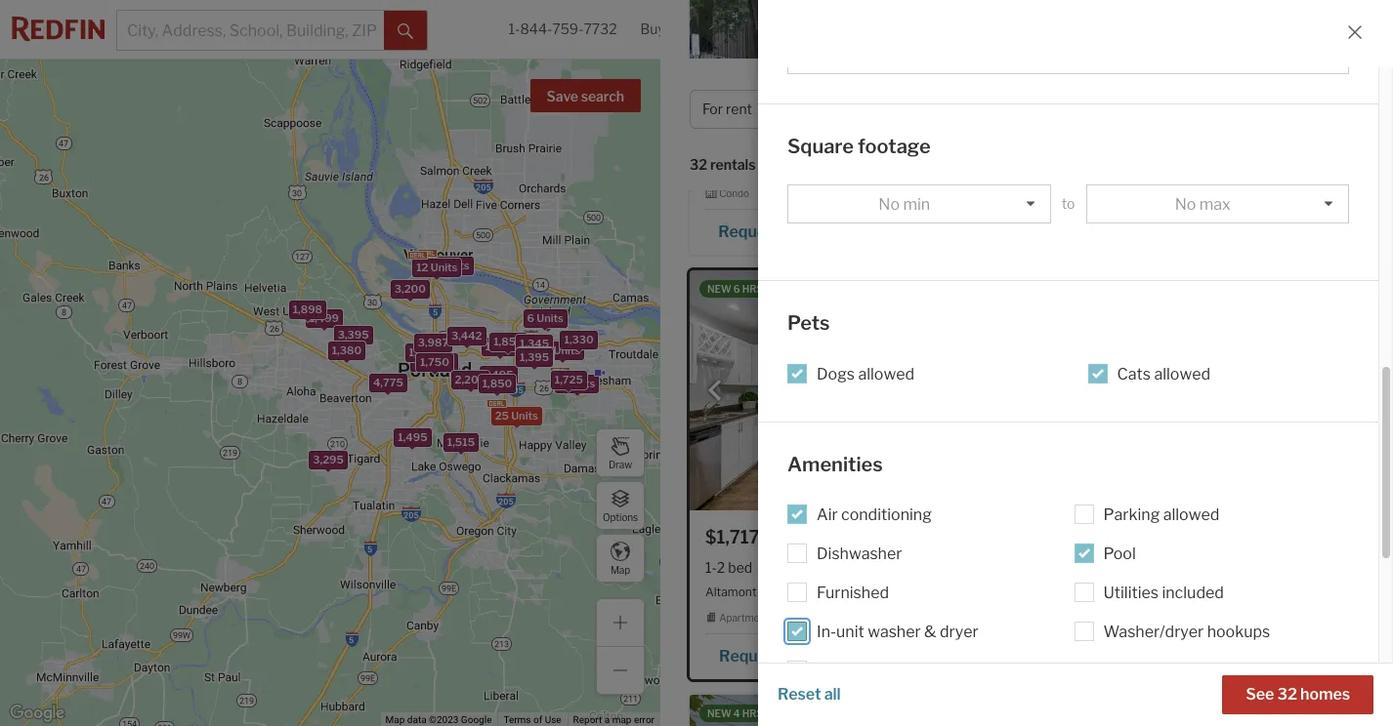 Task type: describe. For each thing, give the bounding box(es) containing it.
report a map error link
[[573, 715, 655, 726]]

unit
[[836, 623, 864, 642]]

washer
[[868, 623, 921, 642]]

1 vertical spatial 6 units
[[559, 376, 595, 390]]

©2023
[[429, 715, 459, 726]]

st
[[787, 160, 799, 175]]

save search button
[[530, 79, 641, 112]]

laundry
[[817, 662, 877, 681]]

photo of 9701 se johnson creek blvd, happy valley, or 97086 image
[[690, 271, 1016, 511]]

12
[[416, 260, 428, 274]]

google image
[[5, 701, 69, 727]]

2 for bed
[[717, 560, 725, 577]]

request a tour down washer/dryer hookups
[[1140, 646, 1248, 664]]

included
[[1162, 584, 1224, 603]]

furnished
[[817, 584, 889, 603]]

reset all button
[[778, 676, 841, 715]]

1- for 1-2 bath
[[763, 560, 775, 577]]

0 vertical spatial 6 units
[[527, 311, 564, 324]]

1- for 1-844-759-7732
[[509, 21, 520, 37]]

(503)
[[867, 223, 908, 242]]

700
[[799, 135, 826, 152]]

11
[[415, 355, 425, 369]]

tour for request a tour button underneath no max
[[1217, 221, 1248, 240]]

request for request a tour button underneath no max
[[1140, 221, 1202, 240]]

2 $1,495 /mo from the left
[[1050, 103, 1143, 124]]

a up 'reset'
[[784, 648, 793, 666]]

photo of 8516 ne hassalo st, portland, or 97220 image
[[690, 696, 1016, 727]]

request a tour down apartment 25 units match
[[719, 648, 827, 666]]

hrs for 6
[[742, 284, 763, 295]]

1 vertical spatial 1
[[1103, 560, 1110, 577]]

error
[[634, 715, 655, 726]]

1 vertical spatial 1,850
[[482, 376, 512, 390]]

baths
[[1072, 101, 1110, 118]]

1 vertical spatial 1,495
[[484, 368, 513, 381]]

match
[[815, 612, 844, 624]]

units right 20
[[442, 258, 469, 272]]

9701
[[784, 585, 813, 599]]

1- for 1-2 bed
[[705, 560, 717, 577]]

1 horizontal spatial ft
[[915, 560, 926, 577]]

sort : square feet (low to high)
[[780, 157, 972, 173]]

4
[[734, 708, 740, 720]]

dogs allowed
[[817, 365, 914, 383]]

0 horizontal spatial ft
[[847, 135, 857, 152]]

laundry facility
[[817, 662, 928, 681]]

12 units
[[416, 260, 458, 274]]

draw button
[[596, 429, 645, 478]]

other
[[1052, 612, 1079, 624]]

2 horizontal spatial 6
[[734, 284, 740, 295]]

square up 2021 sw main st #49, portland, or 97205
[[787, 134, 854, 158]]

request for request a tour button below apartment 25 units match
[[719, 648, 781, 666]]

1,380
[[332, 343, 362, 357]]

favorite button image
[[1320, 102, 1345, 127]]

washer/dryer hookups
[[1103, 623, 1270, 642]]

&
[[924, 623, 936, 642]]

7472
[[949, 223, 988, 242]]

2 favorite button checkbox from the left
[[1320, 102, 1345, 127]]

0 vertical spatial 1,850
[[494, 334, 523, 348]]

1300
[[1050, 585, 1079, 599]]

pets
[[787, 312, 830, 335]]

$1,717+ /mo
[[705, 528, 806, 548]]

1 $1,495 /mo from the left
[[705, 103, 798, 124]]

no max
[[1175, 195, 1231, 213]]

apartments
[[782, 79, 907, 105]]

1,499
[[309, 311, 339, 325]]

blvd,
[[916, 585, 943, 599]]

(971) 377-5056 link
[[849, 639, 1000, 672]]

hookups
[[1207, 623, 1270, 642]]

map button
[[596, 534, 645, 583]]

see 32 homes
[[1246, 686, 1350, 704]]

units up 1,725
[[553, 344, 580, 357]]

utilities
[[1103, 584, 1159, 603]]

price
[[810, 101, 844, 118]]

request a tour up "new 6 hrs ago" on the top of page
[[718, 223, 826, 242]]

for
[[911, 79, 941, 105]]

1,395
[[520, 350, 549, 364]]

draw
[[609, 459, 632, 470]]

2,200
[[455, 373, 486, 387]]

0 vertical spatial 32
[[690, 157, 707, 173]]

1-2 bed
[[705, 560, 752, 577]]

beds
[[1029, 101, 1062, 118]]

apartment 25 units match
[[719, 612, 844, 624]]

2 horizontal spatial or
[[1210, 585, 1227, 599]]

map region
[[0, 50, 673, 727]]

no for no max
[[1175, 195, 1196, 213]]

bed
[[728, 560, 752, 577]]

/mo for $1,330
[[1110, 528, 1143, 548]]

3,295
[[313, 453, 344, 467]]

conditioning
[[841, 506, 932, 525]]

32 rentals
[[690, 157, 756, 173]]

1 $1,495 from the left
[[705, 103, 765, 124]]

options
[[603, 511, 638, 523]]

$1,330
[[1050, 528, 1110, 548]]

1 horizontal spatial 1,695
[[521, 349, 550, 363]]

units right the 12
[[431, 260, 458, 274]]

favorite button image
[[975, 102, 1000, 127]]

request for request a tour button below included
[[1140, 646, 1202, 664]]

use
[[545, 715, 561, 726]]

allowed for cats allowed
[[1154, 365, 1211, 383]]

all filters • 3 button
[[1155, 90, 1282, 129]]

terms of use
[[504, 715, 561, 726]]

1,725
[[555, 373, 583, 387]]

1,330
[[564, 332, 594, 346]]

0 vertical spatial 1,495
[[409, 345, 439, 359]]

1 vertical spatial to
[[1062, 195, 1075, 212]]

(low
[[893, 157, 920, 173]]

previous button image
[[705, 381, 725, 401]]

map for map data ©2023 google
[[385, 715, 405, 726]]

save search
[[547, 88, 624, 105]]

units right 11
[[427, 355, 454, 369]]

844-
[[520, 21, 552, 37]]

0 vertical spatial 1 bath
[[750, 135, 788, 152]]

1 vertical spatial 6
[[527, 311, 534, 324]]

ago for new 4 hrs ago
[[765, 708, 787, 720]]

allowed for parking allowed
[[1163, 506, 1220, 525]]

ave,
[[1132, 585, 1156, 599]]

0 horizontal spatial 1,695
[[485, 339, 515, 353]]

0 horizontal spatial or
[[880, 160, 897, 175]]

see
[[1246, 686, 1274, 704]]

2 vertical spatial 6
[[559, 376, 566, 390]]

submit search image
[[398, 23, 414, 39]]

map
[[612, 715, 632, 726]]

new for new 4 hrs ago
[[707, 708, 732, 720]]

700 sq ft
[[799, 135, 857, 152]]

request a tour button down the main
[[705, 216, 847, 245]]

(971)
[[869, 648, 907, 666]]

a down st
[[784, 223, 792, 242]]

ago for new 6 hrs ago
[[765, 284, 787, 295]]

5056
[[945, 648, 988, 666]]

sw
[[735, 160, 755, 175]]

units down 1,395
[[511, 409, 538, 422]]

all
[[824, 686, 841, 704]]

units up '1,345'
[[537, 311, 564, 324]]

/mo right baths
[[1110, 103, 1143, 124]]

(503) 954-7472 link
[[847, 214, 1000, 247]]

2 beds
[[1050, 560, 1093, 577]]

1,400
[[533, 312, 563, 326]]

1300 ne 181st ave, portland, or 97230
[[1050, 585, 1267, 599]]

map for map
[[611, 564, 630, 576]]

photo of 2021 sw main st #49, portland, or 97205 image
[[690, 0, 1016, 86]]

pool
[[1103, 545, 1136, 564]]

see 32 homes button
[[1222, 676, 1374, 715]]

valley,
[[983, 585, 1017, 599]]

air conditioning
[[817, 506, 932, 525]]

data
[[407, 715, 427, 726]]

/mo for $1,717+
[[773, 528, 806, 548]]

1-844-759-7732 link
[[509, 21, 617, 37]]

options button
[[596, 482, 645, 530]]

1,550
[[331, 343, 361, 357]]



Task type: vqa. For each thing, say whether or not it's contained in the screenshot.
Home Estimate 'link'
no



Task type: locate. For each thing, give the bounding box(es) containing it.
1 horizontal spatial 1-
[[705, 560, 717, 577]]

1 hrs from the top
[[742, 284, 763, 295]]

a down washer/dryer hookups
[[1206, 646, 1214, 664]]

to
[[923, 157, 937, 173], [1062, 195, 1075, 212]]

beds / baths button
[[1016, 90, 1148, 129]]

0 vertical spatial new
[[707, 284, 732, 295]]

/mo down parking
[[1110, 528, 1143, 548]]

3 right "•"
[[1261, 101, 1270, 118]]

units
[[791, 612, 813, 624]]

a
[[1206, 221, 1214, 240], [784, 223, 792, 242], [1206, 646, 1214, 664], [784, 648, 793, 666], [604, 715, 610, 726]]

summit
[[759, 585, 802, 599]]

photo of 47 eagle crest dr #5, lake oswego, or 97035 image
[[1035, 0, 1361, 86]]

bath up 9701
[[786, 560, 815, 577]]

377-
[[910, 648, 945, 666]]

/mo right rent
[[765, 103, 798, 124]]

1 vertical spatial ago
[[765, 708, 787, 720]]

ft up | 9701 se johnson creek blvd, happy valley, or 97086
[[915, 560, 926, 577]]

sq right 700
[[829, 135, 844, 152]]

1,695 left '1,345'
[[485, 339, 515, 353]]

dishwasher
[[817, 545, 902, 564]]

1-844-759-7732
[[509, 21, 617, 37]]

home
[[901, 101, 940, 118]]

request a tour down no max
[[1140, 221, 1248, 240]]

2 horizontal spatial 2
[[1050, 560, 1058, 577]]

johnson
[[833, 585, 878, 599]]

photo of 1300 ne 181st ave, portland, or 97230 image
[[1035, 271, 1361, 511]]

2 left beds
[[1050, 560, 1058, 577]]

1 horizontal spatial map
[[611, 564, 630, 576]]

rent
[[945, 79, 995, 105]]

2 up the |
[[775, 560, 783, 577]]

3,987
[[418, 335, 449, 349]]

|
[[779, 585, 782, 599]]

max
[[1200, 195, 1231, 213]]

97230
[[1230, 585, 1267, 599]]

map left the data
[[385, 715, 405, 726]]

4,775
[[373, 376, 403, 390]]

1 horizontal spatial $1,495 /mo
[[1050, 103, 1143, 124]]

954-
[[911, 223, 949, 242]]

2 $1,495 from the left
[[1050, 103, 1110, 124]]

for
[[702, 101, 723, 118]]

2 2 from the left
[[775, 560, 783, 577]]

32 right see
[[1277, 686, 1297, 704]]

20
[[426, 258, 440, 272]]

750-1,650 sq ft
[[826, 560, 926, 577]]

request down no max
[[1140, 221, 1202, 240]]

1,850 up 25 units
[[482, 376, 512, 390]]

hrs for 4
[[742, 708, 763, 720]]

request a tour button down apartment 25 units match
[[705, 641, 849, 670]]

1 vertical spatial 1 bath
[[1103, 560, 1142, 577]]

reset
[[778, 686, 821, 704]]

1,850 up 1,395
[[494, 334, 523, 348]]

2
[[717, 560, 725, 577], [775, 560, 783, 577], [1050, 560, 1058, 577]]

for rent button
[[690, 90, 790, 129]]

0 horizontal spatial $1,495
[[705, 103, 765, 124]]

tour for request a tour button below the main
[[795, 223, 826, 242]]

1 horizontal spatial or
[[1020, 585, 1037, 599]]

1- left 759-
[[509, 21, 520, 37]]

0 vertical spatial ago
[[765, 284, 787, 295]]

1 vertical spatial hrs
[[742, 708, 763, 720]]

0 horizontal spatial favorite button checkbox
[[975, 102, 1000, 127]]

$1,330 /mo
[[1050, 528, 1143, 548]]

1 horizontal spatial portland,
[[1158, 585, 1207, 599]]

0 horizontal spatial no
[[879, 195, 900, 213]]

bath up utilities
[[1113, 560, 1142, 577]]

1 horizontal spatial favorite button checkbox
[[1320, 102, 1345, 127]]

0 vertical spatial 25
[[495, 409, 509, 422]]

tour down #49,
[[795, 223, 826, 242]]

no left min
[[879, 195, 900, 213]]

0 horizontal spatial 1 bath
[[750, 135, 788, 152]]

6 units down 3 units
[[559, 376, 595, 390]]

/mo up the 1-2 bath
[[773, 528, 806, 548]]

1 horizontal spatial 32
[[1277, 686, 1297, 704]]

•
[[1253, 101, 1258, 118]]

0 horizontal spatial 32
[[690, 157, 707, 173]]

25 inside map 'region'
[[495, 409, 509, 422]]

3 2 from the left
[[1050, 560, 1058, 577]]

0 vertical spatial to
[[923, 157, 937, 173]]

facility
[[880, 662, 928, 681]]

condo
[[719, 187, 749, 199], [1064, 187, 1094, 199]]

portland, right ave,
[[1158, 585, 1207, 599]]

portland apartments for rent
[[690, 79, 995, 105]]

1- left bed
[[705, 560, 717, 577]]

1 horizontal spatial 1
[[1103, 560, 1110, 577]]

square down 700 sq ft on the right top of the page
[[814, 157, 861, 173]]

0 vertical spatial 3
[[1261, 101, 1270, 118]]

#49,
[[801, 160, 826, 175]]

request down washer/dryer hookups
[[1140, 646, 1202, 664]]

or down footage
[[880, 160, 897, 175]]

allowed right parking
[[1163, 506, 1220, 525]]

1 vertical spatial 25
[[776, 612, 789, 624]]

condo down sw
[[719, 187, 749, 199]]

0 horizontal spatial 1
[[750, 135, 756, 152]]

tour for request a tour button below apartment 25 units match
[[796, 648, 827, 666]]

footage
[[858, 134, 931, 158]]

32 inside button
[[1277, 686, 1297, 704]]

1-2 bath
[[763, 560, 815, 577]]

dogs
[[817, 365, 855, 383]]

32 left rentals
[[690, 157, 707, 173]]

181st
[[1101, 585, 1130, 599]]

1 vertical spatial map
[[385, 715, 405, 726]]

altamont
[[705, 585, 757, 599]]

1 2 from the left
[[717, 560, 725, 577]]

1 vertical spatial ft
[[915, 560, 926, 577]]

1 vertical spatial 3
[[544, 344, 551, 357]]

3 inside button
[[1261, 101, 1270, 118]]

square
[[787, 134, 854, 158], [814, 157, 861, 173]]

1,898
[[293, 303, 322, 316]]

portland,
[[829, 160, 878, 175], [1158, 585, 1207, 599]]

1 up '181st'
[[1103, 560, 1110, 577]]

20 units
[[426, 258, 469, 272]]

rent
[[726, 101, 752, 118]]

beds
[[1061, 560, 1093, 577]]

request down the apartment
[[719, 648, 781, 666]]

request a tour button down included
[[1050, 639, 1345, 668]]

se
[[815, 585, 830, 599]]

request up "new 6 hrs ago" on the top of page
[[718, 223, 780, 242]]

3 down 1,400
[[544, 344, 551, 357]]

sq
[[829, 135, 844, 152], [897, 560, 912, 577]]

1 vertical spatial sq
[[897, 560, 912, 577]]

0 horizontal spatial map
[[385, 715, 405, 726]]

no for no min
[[879, 195, 900, 213]]

0 vertical spatial sq
[[829, 135, 844, 152]]

0 vertical spatial hrs
[[742, 284, 763, 295]]

new for new 6 hrs ago
[[707, 284, 732, 295]]

/mo for $1,495
[[765, 103, 798, 124]]

1 horizontal spatial to
[[1062, 195, 1075, 212]]

3,200
[[395, 282, 426, 296]]

google
[[461, 715, 492, 726]]

2 new from the top
[[707, 708, 732, 720]]

home type
[[901, 101, 971, 118]]

1 horizontal spatial 25
[[776, 612, 789, 624]]

1 up sw
[[750, 135, 756, 152]]

0 horizontal spatial 1-
[[509, 21, 520, 37]]

2021 sw main st #49, portland, or 97205
[[705, 160, 937, 175]]

allowed for dogs allowed
[[858, 365, 914, 383]]

3 inside map 'region'
[[544, 344, 551, 357]]

1 horizontal spatial 2
[[775, 560, 783, 577]]

bath
[[759, 135, 788, 152], [786, 560, 815, 577], [1113, 560, 1142, 577]]

11 units
[[415, 355, 454, 369]]

3
[[1261, 101, 1270, 118], [544, 344, 551, 357]]

1 no from the left
[[879, 195, 900, 213]]

parking allowed
[[1103, 506, 1220, 525]]

tour down hookups
[[1217, 646, 1248, 664]]

or right valley, in the bottom of the page
[[1020, 585, 1037, 599]]

1 horizontal spatial sq
[[897, 560, 912, 577]]

1- up summit
[[763, 560, 775, 577]]

1 horizontal spatial 1 bath
[[1103, 560, 1142, 577]]

1 vertical spatial new
[[707, 708, 732, 720]]

ft up sort : square feet (low to high)
[[847, 135, 857, 152]]

map down options
[[611, 564, 630, 576]]

25
[[495, 409, 509, 422], [776, 612, 789, 624]]

no left max
[[1175, 195, 1196, 213]]

1,515
[[447, 435, 475, 449]]

2 left bed
[[717, 560, 725, 577]]

favorite button checkbox right "•"
[[1320, 102, 1345, 127]]

units down 3 units
[[568, 376, 595, 390]]

parking
[[1103, 506, 1160, 525]]

/mo
[[765, 103, 798, 124], [1110, 103, 1143, 124], [773, 528, 806, 548], [1110, 528, 1143, 548]]

1 vertical spatial portland,
[[1158, 585, 1207, 599]]

to right (low
[[923, 157, 937, 173]]

map inside map button
[[611, 564, 630, 576]]

1 horizontal spatial 6
[[559, 376, 566, 390]]

1 new from the top
[[707, 284, 732, 295]]

0 horizontal spatial portland,
[[829, 160, 878, 175]]

condo down the beds / baths button
[[1064, 187, 1094, 199]]

0 horizontal spatial 25
[[495, 409, 509, 422]]

request for request a tour button below the main
[[718, 223, 780, 242]]

2 hrs from the top
[[742, 708, 763, 720]]

in-
[[817, 623, 836, 642]]

0 vertical spatial 6
[[734, 284, 740, 295]]

all filters • 3
[[1191, 101, 1270, 118]]

apartment
[[719, 612, 769, 624]]

sq up creek
[[897, 560, 912, 577]]

request a tour button down no max
[[1050, 214, 1345, 244]]

allowed right cats on the bottom
[[1154, 365, 1211, 383]]

1 horizontal spatial condo
[[1064, 187, 1094, 199]]

0 horizontal spatial condo
[[719, 187, 749, 199]]

tour down in-
[[796, 648, 827, 666]]

97086
[[1039, 585, 1078, 599]]

air
[[817, 506, 838, 525]]

0 horizontal spatial sq
[[829, 135, 844, 152]]

1-
[[509, 21, 520, 37], [705, 560, 717, 577], [763, 560, 775, 577]]

/
[[1065, 101, 1070, 118]]

1 vertical spatial 32
[[1277, 686, 1297, 704]]

reset all
[[778, 686, 841, 704]]

a left the map
[[604, 715, 610, 726]]

happy
[[945, 585, 980, 599]]

map data ©2023 google
[[385, 715, 492, 726]]

bath up the main
[[759, 135, 788, 152]]

1,345
[[520, 336, 549, 350]]

| 9701 se johnson creek blvd, happy valley, or 97086
[[779, 585, 1078, 599]]

0 horizontal spatial 3
[[544, 344, 551, 357]]

ne
[[1082, 585, 1098, 599]]

1 bath up the main
[[750, 135, 788, 152]]

0 vertical spatial 1
[[750, 135, 756, 152]]

tour down max
[[1217, 221, 1248, 240]]

homes
[[1300, 686, 1350, 704]]

0 vertical spatial portland,
[[829, 160, 878, 175]]

sort
[[780, 157, 808, 173]]

0 vertical spatial map
[[611, 564, 630, 576]]

1 horizontal spatial $1,495
[[1050, 103, 1110, 124]]

1,695 down 1,400
[[521, 349, 550, 363]]

favorite button checkbox right type
[[975, 102, 1000, 127]]

save
[[547, 88, 578, 105]]

1 horizontal spatial 3
[[1261, 101, 1270, 118]]

favorite button checkbox
[[975, 102, 1000, 127], [1320, 102, 1345, 127]]

$1,495 /mo
[[705, 103, 798, 124], [1050, 103, 1143, 124]]

0 vertical spatial ft
[[847, 135, 857, 152]]

1 condo from the left
[[719, 187, 749, 199]]

search
[[581, 88, 624, 105]]

to down /
[[1062, 195, 1075, 212]]

type
[[943, 101, 971, 118]]

portland, down square footage
[[829, 160, 878, 175]]

0 horizontal spatial 2
[[717, 560, 725, 577]]

2 condo from the left
[[1064, 187, 1094, 199]]

new 4 hrs ago
[[707, 708, 787, 720]]

2 horizontal spatial 1-
[[763, 560, 775, 577]]

a down max
[[1206, 221, 1214, 240]]

or left 97230
[[1210, 585, 1227, 599]]

2 vertical spatial 1,495
[[398, 430, 428, 444]]

1,495
[[409, 345, 439, 359], [484, 368, 513, 381], [398, 430, 428, 444]]

1 bath
[[750, 135, 788, 152], [1103, 560, 1142, 577]]

2 no from the left
[[1175, 195, 1196, 213]]

6 units up '1,345'
[[527, 311, 564, 324]]

units
[[442, 258, 469, 272], [431, 260, 458, 274], [537, 311, 564, 324], [553, 344, 580, 357], [427, 355, 454, 369], [568, 376, 595, 390], [511, 409, 538, 422]]

allowed right "dogs"
[[858, 365, 914, 383]]

2 for bath
[[775, 560, 783, 577]]

0 horizontal spatial 6
[[527, 311, 534, 324]]

tour for request a tour button below included
[[1217, 646, 1248, 664]]

0 horizontal spatial to
[[923, 157, 937, 173]]

1 horizontal spatial no
[[1175, 195, 1196, 213]]

1 favorite button checkbox from the left
[[975, 102, 1000, 127]]

0 horizontal spatial $1,495 /mo
[[705, 103, 798, 124]]

min
[[903, 195, 930, 213]]

1 bath up '181st'
[[1103, 560, 1142, 577]]



